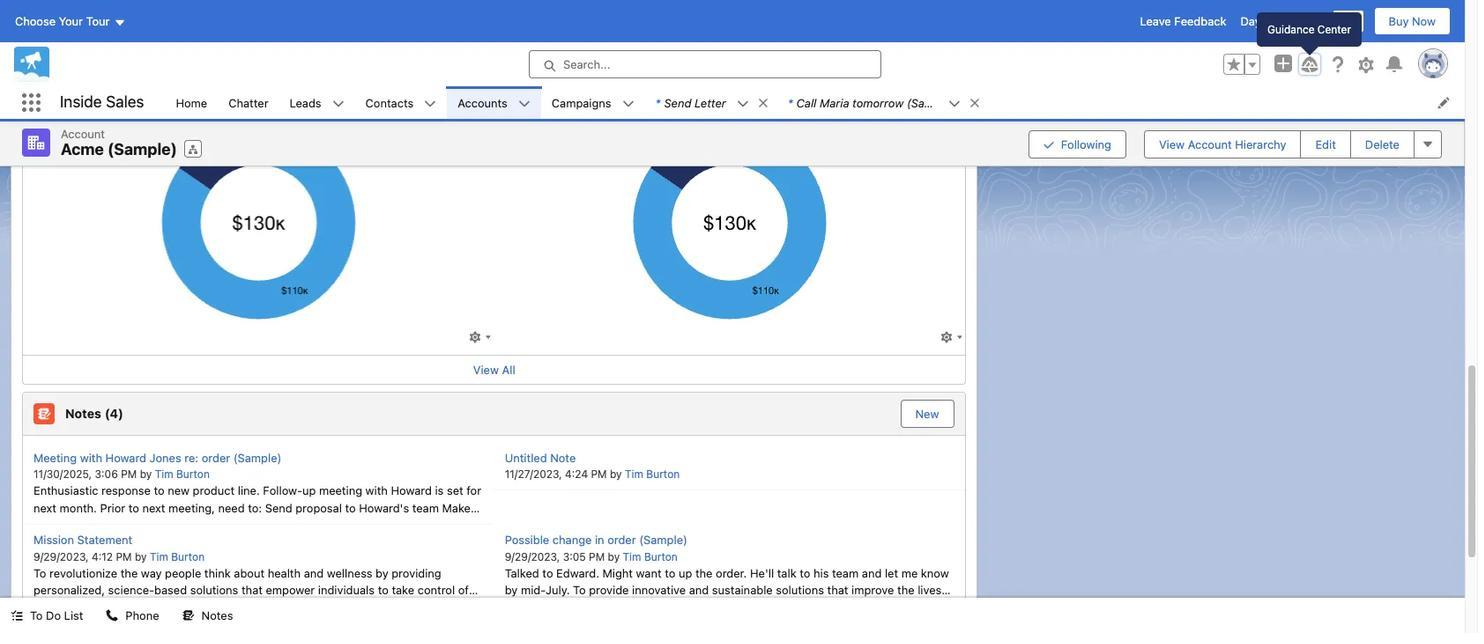 Task type: vqa. For each thing, say whether or not it's contained in the screenshot.
2nd LIST ITEM from right
yes



Task type: locate. For each thing, give the bounding box(es) containing it.
the
[[121, 566, 138, 580], [695, 566, 713, 580], [897, 584, 915, 598], [599, 601, 616, 615]]

to
[[33, 566, 46, 580], [573, 584, 586, 598], [30, 609, 43, 623]]

0 horizontal spatial next
[[33, 501, 56, 515]]

burton down the re:
[[176, 468, 210, 481]]

that
[[241, 584, 263, 598], [827, 584, 848, 598]]

search...
[[563, 57, 610, 71]]

0 horizontal spatial all opportunities button
[[33, 54, 281, 81]]

0 horizontal spatial opportunities
[[63, 61, 136, 75]]

2 9/29/2023, from the left
[[505, 550, 560, 564]]

by right 4:24
[[610, 468, 622, 481]]

0 horizontal spatial do
[[46, 609, 61, 623]]

campaign up search...
[[574, 33, 628, 47]]

text default image down based
[[182, 610, 194, 623]]

all opportunities button down type
[[505, 54, 752, 81]]

opportunities down influence by campaign type
[[535, 61, 608, 75]]

0 horizontal spatial that
[[241, 584, 263, 598]]

* for * call maria tomorrow (sample)
[[788, 96, 793, 110]]

list
[[64, 609, 83, 623]]

1 horizontal spatial team
[[832, 566, 859, 580]]

1 horizontal spatial by
[[557, 33, 571, 47]]

mission
[[33, 533, 74, 547]]

of down talked
[[505, 601, 516, 615]]

0 horizontal spatial people
[[165, 566, 201, 580]]

now
[[1412, 14, 1436, 28]]

with down the to:
[[233, 518, 255, 532]]

by
[[86, 33, 99, 47], [557, 33, 571, 47]]

opportunities
[[63, 61, 136, 75], [535, 61, 608, 75]]

solutions down think
[[190, 584, 238, 598]]

2 solutions from the left
[[776, 584, 824, 598]]

1 horizontal spatial order
[[608, 533, 636, 547]]

notes down think
[[202, 609, 233, 623]]

the up the science-
[[121, 566, 138, 580]]

people
[[165, 566, 201, 580], [519, 601, 555, 615]]

1 by from the left
[[86, 33, 99, 47]]

9/29/2023, down 'mission'
[[33, 550, 89, 564]]

0 horizontal spatial notes
[[65, 406, 101, 421]]

account left hierarchy
[[1188, 137, 1232, 151]]

to left take
[[378, 584, 389, 598]]

account inside button
[[1188, 137, 1232, 151]]

team
[[412, 501, 439, 515], [832, 566, 859, 580]]

campaign for influence by campaign type
[[574, 33, 628, 47]]

2 all opportunities from the left
[[518, 61, 608, 75]]

to inside the mission statement 9/29/2023, 4:12 pm by tim burton to revolutionize the way people think about health and wellness by providing personalized, science-based solutions that empower individuals to take control of their own health.
[[33, 566, 46, 580]]

people inside possible change in order (sample) 9/29/2023, 3:05 pm by tim burton talked to edward. might want to up the order. he'll talk to his team and let me know by mid-july. to provide innovative and sustainable solutions that improve the lives of people around the world.
[[519, 601, 555, 615]]

1 vertical spatial to
[[573, 584, 586, 598]]

text default image
[[969, 97, 981, 109], [622, 98, 634, 110], [737, 98, 749, 110], [11, 610, 23, 623], [106, 610, 118, 623]]

accounts list item
[[447, 86, 541, 119]]

list
[[165, 86, 1465, 119]]

control
[[418, 584, 455, 598]]

the down provide
[[599, 601, 616, 615]]

1 all opportunities from the left
[[47, 61, 136, 75]]

untitled note 11/27/2023, 4:24 pm by tim burton
[[505, 451, 680, 481]]

11/27/2023,
[[505, 468, 562, 481]]

up
[[302, 484, 316, 498], [679, 566, 692, 580]]

text default image inside notes button
[[182, 610, 194, 623]]

based
[[154, 584, 187, 598]]

next up demo
[[142, 501, 165, 515]]

tim burton link up way
[[150, 550, 205, 564]]

next
[[33, 501, 56, 515], [142, 501, 165, 515]]

do left run
[[149, 518, 164, 532]]

account
[[61, 127, 105, 141], [1188, 137, 1232, 151]]

order
[[202, 451, 230, 465], [608, 533, 636, 547]]

burton up want
[[644, 550, 678, 564]]

* for * send letter
[[655, 96, 661, 110]]

0 horizontal spatial view
[[473, 363, 499, 377]]

by up way
[[135, 550, 147, 564]]

tim right 4:24
[[625, 468, 643, 481]]

with up howard's
[[365, 484, 388, 498]]

days left in trial
[[1241, 14, 1323, 28]]

do left list
[[46, 609, 61, 623]]

team right his
[[832, 566, 859, 580]]

1 horizontal spatial of
[[505, 601, 516, 615]]

all opportunities down influence by campaign type
[[518, 61, 608, 75]]

1 horizontal spatial solutions
[[776, 584, 824, 598]]

to inside possible change in order (sample) 9/29/2023, 3:05 pm by tim burton talked to edward. might want to up the order. he'll talk to his team and let me know by mid-july. to provide innovative and sustainable solutions that improve the lives of people around the world.
[[573, 584, 586, 598]]

all opportunities
[[47, 61, 136, 75], [518, 61, 608, 75]]

1 horizontal spatial up
[[679, 566, 692, 580]]

make
[[442, 501, 471, 515]]

(sample) right tomorrow
[[907, 96, 955, 110]]

and inside the meeting with howard jones re: order (sample) 11/30/2025, 3:06 pm by tim burton enthusiastic response to new product line. follow-up meeting with howard is set for next month. prior to next meeting, need to: send proposal to howard's team make adjustments to demo do run through with anne and jason
[[289, 518, 309, 532]]

(sample) up want
[[639, 533, 687, 547]]

solutions down talk
[[776, 584, 824, 598]]

that down the about
[[241, 584, 263, 598]]

29
[[1341, 14, 1356, 28]]

text default image
[[757, 97, 769, 109], [518, 98, 531, 110], [948, 98, 961, 110], [182, 610, 194, 623]]

1 horizontal spatial opportunities
[[535, 61, 608, 75]]

1 horizontal spatial *
[[788, 96, 793, 110]]

mission statement 9/29/2023, 4:12 pm by tim burton to revolutionize the way people think about health and wellness by providing personalized, science-based solutions that empower individuals to take control of their own health.
[[33, 533, 469, 615]]

0 vertical spatial up
[[302, 484, 316, 498]]

1 solutions from the left
[[190, 584, 238, 598]]

text default image right accounts
[[518, 98, 531, 110]]

and down "proposal"
[[289, 518, 309, 532]]

campaign up the influence by campaign
[[65, 3, 127, 18]]

burton
[[176, 468, 210, 481], [646, 468, 680, 481], [171, 550, 205, 564], [644, 550, 678, 564]]

1 horizontal spatial send
[[664, 96, 691, 110]]

by
[[140, 468, 152, 481], [610, 468, 622, 481], [135, 550, 147, 564], [608, 550, 620, 564], [376, 566, 388, 580], [505, 584, 518, 598]]

2 all opportunities button from the left
[[505, 54, 752, 81]]

to inside "button"
[[30, 609, 43, 623]]

0 vertical spatial do
[[149, 518, 164, 532]]

2 by from the left
[[557, 33, 571, 47]]

by down "tour"
[[86, 33, 99, 47]]

buy
[[1389, 14, 1409, 28]]

order inside the meeting with howard jones re: order (sample) 11/30/2025, 3:06 pm by tim burton enthusiastic response to new product line. follow-up meeting with howard is set for next month. prior to next meeting, need to: send proposal to howard's team make adjustments to demo do run through with anne and jason
[[202, 451, 230, 465]]

howard left is
[[391, 484, 432, 498]]

text default image right tomorrow
[[948, 98, 961, 110]]

1 that from the left
[[241, 584, 263, 598]]

tim inside the mission statement 9/29/2023, 4:12 pm by tim burton to revolutionize the way people think about health and wellness by providing personalized, science-based solutions that empower individuals to take control of their own health.
[[150, 550, 168, 564]]

hierarchy
[[1235, 137, 1286, 151]]

influence up accounts list item at the left
[[505, 33, 554, 47]]

(sample) up line.
[[233, 451, 282, 465]]

leave feedback
[[1140, 14, 1227, 28]]

all for influence by campaign type
[[518, 61, 531, 75]]

0 vertical spatial order
[[202, 451, 230, 465]]

1 vertical spatial of
[[505, 601, 516, 615]]

(sample) inside possible change in order (sample) 9/29/2023, 3:05 pm by tim burton talked to edward. might want to up the order. he'll talk to his team and let me know by mid-july. to provide innovative and sustainable solutions that improve the lives of people around the world.
[[639, 533, 687, 547]]

2 opportunities from the left
[[535, 61, 608, 75]]

and inside the mission statement 9/29/2023, 4:12 pm by tim burton to revolutionize the way people think about health and wellness by providing personalized, science-based solutions that empower individuals to take control of their own health.
[[304, 566, 324, 580]]

campaign down campaign influence link
[[102, 33, 156, 47]]

tim up might
[[623, 550, 641, 564]]

tim burton link
[[155, 468, 210, 481], [625, 468, 680, 481], [150, 550, 205, 564], [623, 550, 678, 564]]

that down his
[[827, 584, 848, 598]]

send inside the meeting with howard jones re: order (sample) 11/30/2025, 3:06 pm by tim burton enthusiastic response to new product line. follow-up meeting with howard is set for next month. prior to next meeting, need to: send proposal to howard's team make adjustments to demo do run through with anne and jason
[[265, 501, 292, 515]]

campaigns list item
[[541, 86, 645, 119]]

meeting with howard jones re: order (sample) 11/30/2025, 3:06 pm by tim burton enthusiastic response to new product line. follow-up meeting with howard is set for next month. prior to next meeting, need to: send proposal to howard's team make adjustments to demo do run through with anne and jason
[[33, 451, 481, 532]]

by up search...
[[557, 33, 571, 47]]

demo
[[116, 518, 146, 532]]

notes
[[65, 406, 101, 421], [202, 609, 233, 623]]

0 vertical spatial team
[[412, 501, 439, 515]]

is
[[435, 484, 444, 498]]

0 horizontal spatial influence
[[33, 33, 83, 47]]

campaign influence
[[65, 3, 186, 18]]

influence right "tour"
[[130, 3, 186, 18]]

order inside possible change in order (sample) 9/29/2023, 3:05 pm by tim burton talked to edward. might want to up the order. he'll talk to his team and let me know by mid-july. to provide innovative and sustainable solutions that improve the lives of people around the world.
[[608, 533, 636, 547]]

of
[[458, 584, 469, 598], [505, 601, 516, 615]]

0 horizontal spatial send
[[265, 501, 292, 515]]

of right control
[[458, 584, 469, 598]]

1 horizontal spatial with
[[233, 518, 255, 532]]

0 horizontal spatial solutions
[[190, 584, 238, 598]]

people inside the mission statement 9/29/2023, 4:12 pm by tim burton to revolutionize the way people think about health and wellness by providing personalized, science-based solutions that empower individuals to take control of their own health.
[[165, 566, 201, 580]]

1 vertical spatial order
[[608, 533, 636, 547]]

team down is
[[412, 501, 439, 515]]

list item
[[645, 86, 777, 119], [777, 86, 989, 119]]

team inside possible change in order (sample) 9/29/2023, 3:05 pm by tim burton talked to edward. might want to up the order. he'll talk to his team and let me know by mid-july. to provide innovative and sustainable solutions that improve the lives of people around the world.
[[832, 566, 859, 580]]

order up might
[[608, 533, 636, 547]]

2 horizontal spatial influence
[[505, 33, 554, 47]]

0 vertical spatial notes
[[65, 406, 101, 421]]

0 vertical spatial of
[[458, 584, 469, 598]]

tim inside untitled note 11/27/2023, 4:24 pm by tim burton
[[625, 468, 643, 481]]

1 horizontal spatial next
[[142, 501, 165, 515]]

campaign influence link
[[65, 3, 193, 19]]

1 * from the left
[[655, 96, 661, 110]]

personalized,
[[33, 584, 105, 598]]

1 horizontal spatial howard
[[391, 484, 432, 498]]

campaigns
[[552, 96, 611, 110]]

prior
[[100, 501, 125, 515]]

2 * from the left
[[788, 96, 793, 110]]

might
[[602, 566, 633, 580]]

pm up response
[[121, 468, 137, 481]]

and
[[289, 518, 309, 532], [304, 566, 324, 580], [862, 566, 882, 580], [689, 584, 709, 598]]

tim burton link up want
[[623, 550, 678, 564]]

1 vertical spatial view
[[473, 363, 499, 377]]

about
[[234, 566, 265, 580]]

0 horizontal spatial all opportunities
[[47, 61, 136, 75]]

* left letter
[[655, 96, 661, 110]]

0 horizontal spatial by
[[86, 33, 99, 47]]

individuals
[[318, 584, 375, 598]]

burton right 4:24
[[646, 468, 680, 481]]

accounts link
[[447, 86, 518, 119]]

send left letter
[[664, 96, 691, 110]]

feedback
[[1174, 14, 1227, 28]]

tim down jones on the bottom of the page
[[155, 468, 173, 481]]

and up empower
[[304, 566, 324, 580]]

to up demo
[[128, 501, 139, 515]]

1 horizontal spatial all
[[502, 363, 515, 377]]

notes button
[[172, 599, 244, 634]]

2 vertical spatial to
[[30, 609, 43, 623]]

send down follow-
[[265, 501, 292, 515]]

influence down choose your tour
[[33, 33, 83, 47]]

leave feedback link
[[1140, 14, 1227, 28]]

all opportunities button
[[33, 54, 281, 81], [505, 54, 752, 81]]

1 vertical spatial with
[[365, 484, 388, 498]]

call
[[797, 96, 817, 110]]

view all
[[473, 363, 515, 377]]

0 horizontal spatial in
[[595, 533, 604, 547]]

1 vertical spatial up
[[679, 566, 692, 580]]

1 list item from the left
[[645, 86, 777, 119]]

9/29/2023, down possible
[[505, 550, 560, 564]]

0 horizontal spatial order
[[202, 451, 230, 465]]

run
[[167, 518, 185, 532]]

1 vertical spatial send
[[265, 501, 292, 515]]

(sample) inside the meeting with howard jones re: order (sample) 11/30/2025, 3:06 pm by tim burton enthusiastic response to new product line. follow-up meeting with howard is set for next month. prior to next meeting, need to: send proposal to howard's team make adjustments to demo do run through with anne and jason
[[233, 451, 282, 465]]

in
[[1291, 14, 1300, 28], [595, 533, 604, 547]]

* left 'call'
[[788, 96, 793, 110]]

people up based
[[165, 566, 201, 580]]

up up innovative at the bottom of the page
[[679, 566, 692, 580]]

0 horizontal spatial up
[[302, 484, 316, 498]]

to up personalized,
[[33, 566, 46, 580]]

1 vertical spatial people
[[519, 601, 555, 615]]

order right the re:
[[202, 451, 230, 465]]

view
[[1159, 137, 1185, 151], [473, 363, 499, 377]]

2 horizontal spatial with
[[365, 484, 388, 498]]

1 horizontal spatial account
[[1188, 137, 1232, 151]]

campaign
[[65, 3, 127, 18], [102, 33, 156, 47], [574, 33, 628, 47]]

by up might
[[608, 550, 620, 564]]

talk
[[777, 566, 797, 580]]

text default image inside phone button
[[106, 610, 118, 623]]

opportunities down the influence by campaign
[[63, 61, 136, 75]]

pm right 4:24
[[591, 468, 607, 481]]

next down 'enthusiastic'
[[33, 501, 56, 515]]

in right change on the bottom of page
[[595, 533, 604, 547]]

meeting
[[319, 484, 362, 498]]

all opportunities down the influence by campaign
[[47, 61, 136, 75]]

to left own
[[30, 609, 43, 623]]

enthusiastic
[[33, 484, 98, 498]]

by inside the meeting with howard jones re: order (sample) 11/30/2025, 3:06 pm by tim burton enthusiastic response to new product line. follow-up meeting with howard is set for next month. prior to next meeting, need to: send proposal to howard's team make adjustments to demo do run through with anne and jason
[[140, 468, 152, 481]]

pm right 3:05
[[589, 550, 605, 564]]

0 vertical spatial view
[[1159, 137, 1185, 151]]

howard
[[105, 451, 146, 465], [391, 484, 432, 498]]

influence by campaign type
[[505, 33, 657, 47]]

1 horizontal spatial view
[[1159, 137, 1185, 151]]

0 vertical spatial howard
[[105, 451, 146, 465]]

0 horizontal spatial all
[[47, 61, 60, 75]]

1 9/29/2023, from the left
[[33, 550, 89, 564]]

1 horizontal spatial that
[[827, 584, 848, 598]]

0 horizontal spatial 9/29/2023,
[[33, 550, 89, 564]]

sales
[[106, 93, 144, 111]]

in for left
[[1291, 14, 1300, 28]]

to down edward.
[[573, 584, 586, 598]]

notes left (4)
[[65, 406, 101, 421]]

howard up 3:06 at the bottom of the page
[[105, 451, 146, 465]]

1 horizontal spatial 9/29/2023,
[[505, 550, 560, 564]]

0 horizontal spatial team
[[412, 501, 439, 515]]

revolutionize
[[49, 566, 117, 580]]

following button
[[1028, 130, 1126, 158]]

view inside button
[[1159, 137, 1185, 151]]

solutions inside possible change in order (sample) 9/29/2023, 3:05 pm by tim burton talked to edward. might want to up the order. he'll talk to his team and let me know by mid-july. to provide innovative and sustainable solutions that improve the lives of people around the world.
[[776, 584, 824, 598]]

all opportunities for influence by campaign type
[[518, 61, 608, 75]]

1 horizontal spatial all opportunities button
[[505, 54, 752, 81]]

to up the july.
[[542, 566, 553, 580]]

with up 3:06 at the bottom of the page
[[80, 451, 102, 465]]

by inside untitled note 11/27/2023, 4:24 pm by tim burton
[[610, 468, 622, 481]]

2 that from the left
[[827, 584, 848, 598]]

notes (4)
[[65, 406, 123, 421]]

burton inside possible change in order (sample) 9/29/2023, 3:05 pm by tim burton talked to edward. might want to up the order. he'll talk to his team and let me know by mid-july. to provide innovative and sustainable solutions that improve the lives of people around the world.
[[644, 550, 678, 564]]

2 horizontal spatial all
[[518, 61, 531, 75]]

in inside possible change in order (sample) 9/29/2023, 3:05 pm by tim burton talked to edward. might want to up the order. he'll talk to his team and let me know by mid-july. to provide innovative and sustainable solutions that improve the lives of people around the world.
[[595, 533, 604, 547]]

1 horizontal spatial notes
[[202, 609, 233, 623]]

pm right 4:12
[[116, 550, 132, 564]]

0 horizontal spatial *
[[655, 96, 661, 110]]

1 vertical spatial do
[[46, 609, 61, 623]]

0 horizontal spatial of
[[458, 584, 469, 598]]

pm inside the meeting with howard jones re: order (sample) 11/30/2025, 3:06 pm by tim burton enthusiastic response to new product line. follow-up meeting with howard is set for next month. prior to next meeting, need to: send proposal to howard's team make adjustments to demo do run through with anne and jason
[[121, 468, 137, 481]]

science-
[[108, 584, 154, 598]]

1 vertical spatial in
[[595, 533, 604, 547]]

0 vertical spatial in
[[1291, 14, 1300, 28]]

1 opportunities from the left
[[63, 61, 136, 75]]

solutions
[[190, 584, 238, 598], [776, 584, 824, 598]]

1 vertical spatial team
[[832, 566, 859, 580]]

by right wellness
[[376, 566, 388, 580]]

adjustments
[[33, 518, 99, 532]]

in right left in the right of the page
[[1291, 14, 1300, 28]]

*
[[655, 96, 661, 110], [788, 96, 793, 110]]

1 all opportunities button from the left
[[33, 54, 281, 81]]

group
[[1223, 54, 1260, 75]]

health
[[268, 566, 301, 580]]

up up "proposal"
[[302, 484, 316, 498]]

account down inside
[[61, 127, 105, 141]]

0 vertical spatial send
[[664, 96, 691, 110]]

tim burton link up new
[[155, 468, 210, 481]]

1 horizontal spatial people
[[519, 601, 555, 615]]

campaign for influence by campaign
[[102, 33, 156, 47]]

tim up way
[[150, 550, 168, 564]]

untitled
[[505, 451, 547, 465]]

all opportunities button up sales
[[33, 54, 281, 81]]

notes inside button
[[202, 609, 233, 623]]

0 vertical spatial with
[[80, 451, 102, 465]]

1 horizontal spatial do
[[149, 518, 164, 532]]

burton down run
[[171, 550, 205, 564]]

0 vertical spatial to
[[33, 566, 46, 580]]

1 vertical spatial notes
[[202, 609, 233, 623]]

edit button
[[1301, 130, 1351, 158]]

that inside the mission statement 9/29/2023, 4:12 pm by tim burton to revolutionize the way people think about health and wellness by providing personalized, science-based solutions that empower individuals to take control of their own health.
[[241, 584, 263, 598]]

0 vertical spatial people
[[165, 566, 201, 580]]

1 horizontal spatial in
[[1291, 14, 1300, 28]]

by up response
[[140, 468, 152, 481]]

influence by campaign
[[33, 33, 156, 47]]

people down mid-
[[519, 601, 555, 615]]

tomorrow
[[852, 96, 904, 110]]

team inside the meeting with howard jones re: order (sample) 11/30/2025, 3:06 pm by tim burton enthusiastic response to new product line. follow-up meeting with howard is set for next month. prior to next meeting, need to: send proposal to howard's team make adjustments to demo do run through with anne and jason
[[412, 501, 439, 515]]

influence
[[130, 3, 186, 18], [33, 33, 83, 47], [505, 33, 554, 47]]

1 horizontal spatial influence
[[130, 3, 186, 18]]

text default image left 'call'
[[757, 97, 769, 109]]

list containing home
[[165, 86, 1465, 119]]

1 horizontal spatial all opportunities
[[518, 61, 608, 75]]



Task type: describe. For each thing, give the bounding box(es) containing it.
line.
[[238, 484, 260, 498]]

response
[[101, 484, 151, 498]]

by down talked
[[505, 584, 518, 598]]

contacts
[[365, 96, 414, 110]]

howard's
[[359, 501, 409, 515]]

choose your tour
[[15, 14, 110, 28]]

view for view all
[[473, 363, 499, 377]]

to left new
[[154, 484, 165, 498]]

to do list button
[[0, 599, 94, 634]]

lives
[[918, 584, 942, 598]]

the inside the mission statement 9/29/2023, 4:12 pm by tim burton to revolutionize the way people think about health and wellness by providing personalized, science-based solutions that empower individuals to take control of their own health.
[[121, 566, 138, 580]]

july.
[[546, 584, 570, 598]]

around
[[558, 601, 596, 615]]

the down the me
[[897, 584, 915, 598]]

search... button
[[529, 50, 881, 78]]

trial
[[1303, 14, 1323, 28]]

new
[[915, 407, 939, 421]]

by for influence by campaign
[[86, 33, 99, 47]]

do inside "button"
[[46, 609, 61, 623]]

0 horizontal spatial account
[[61, 127, 105, 141]]

3:05
[[563, 550, 586, 564]]

to up statement
[[102, 518, 113, 532]]

edit
[[1316, 137, 1336, 151]]

0 horizontal spatial howard
[[105, 451, 146, 465]]

delete button
[[1350, 130, 1415, 158]]

(sample) down sales
[[108, 140, 177, 159]]

provide
[[589, 584, 629, 598]]

pm inside untitled note 11/27/2023, 4:24 pm by tim burton
[[591, 468, 607, 481]]

* send letter
[[655, 96, 726, 110]]

choose
[[15, 14, 56, 28]]

me
[[901, 566, 918, 580]]

he'll
[[750, 566, 774, 580]]

own
[[61, 601, 83, 615]]

accounts
[[458, 96, 508, 110]]

9/29/2023, inside possible change in order (sample) 9/29/2023, 3:05 pm by tim burton talked to edward. might want to up the order. he'll talk to his team and let me know by mid-july. to provide innovative and sustainable solutions that improve the lives of people around the world.
[[505, 550, 560, 564]]

to up innovative at the bottom of the page
[[665, 566, 676, 580]]

contacts link
[[355, 86, 424, 119]]

view all link
[[473, 363, 515, 377]]

the left order.
[[695, 566, 713, 580]]

text default image inside accounts list item
[[518, 98, 531, 110]]

for
[[467, 484, 481, 498]]

month.
[[60, 501, 97, 515]]

jason
[[312, 518, 344, 532]]

opportunities for influence by campaign type
[[535, 61, 608, 75]]

to left his
[[800, 566, 810, 580]]

need
[[218, 501, 245, 515]]

to down meeting
[[345, 501, 356, 515]]

that inside possible change in order (sample) 9/29/2023, 3:05 pm by tim burton talked to edward. might want to up the order. he'll talk to his team and let me know by mid-july. to provide innovative and sustainable solutions that improve the lives of people around the world.
[[827, 584, 848, 598]]

acme
[[61, 140, 104, 159]]

anne
[[258, 518, 286, 532]]

influence for influence by campaign type
[[505, 33, 554, 47]]

acme (sample)
[[61, 140, 177, 159]]

solutions inside the mission statement 9/29/2023, 4:12 pm by tim burton to revolutionize the way people think about health and wellness by providing personalized, science-based solutions that empower individuals to take control of their own health.
[[190, 584, 238, 598]]

of inside the mission statement 9/29/2023, 4:12 pm by tim burton to revolutionize the way people think about health and wellness by providing personalized, science-based solutions that empower individuals to take control of their own health.
[[458, 584, 469, 598]]

9/29/2023, inside the mission statement 9/29/2023, 4:12 pm by tim burton to revolutionize the way people think about health and wellness by providing personalized, science-based solutions that empower individuals to take control of their own health.
[[33, 550, 89, 564]]

2 list item from the left
[[777, 86, 989, 119]]

and right innovative at the bottom of the page
[[689, 584, 709, 598]]

3:06
[[95, 468, 118, 481]]

tim burton link for control
[[150, 550, 205, 564]]

leads
[[290, 96, 321, 110]]

all opportunities button for influence by campaign
[[33, 54, 281, 81]]

notes for notes
[[202, 609, 233, 623]]

up inside the meeting with howard jones re: order (sample) 11/30/2025, 3:06 pm by tim burton enthusiastic response to new product line. follow-up meeting with howard is set for next month. prior to next meeting, need to: send proposal to howard's team make adjustments to demo do run through with anne and jason
[[302, 484, 316, 498]]

providing
[[392, 566, 441, 580]]

phone button
[[96, 599, 170, 634]]

to inside the mission statement 9/29/2023, 4:12 pm by tim burton to revolutionize the way people think about health and wellness by providing personalized, science-based solutions that empower individuals to take control of their own health.
[[378, 584, 389, 598]]

inside sales
[[60, 93, 144, 111]]

contacts list item
[[355, 86, 447, 119]]

following
[[1061, 137, 1111, 151]]

burton inside the meeting with howard jones re: order (sample) 11/30/2025, 3:06 pm by tim burton enthusiastic response to new product line. follow-up meeting with howard is set for next month. prior to next meeting, need to: send proposal to howard's team make adjustments to demo do run through with anne and jason
[[176, 468, 210, 481]]

set
[[447, 484, 463, 498]]

all opportunities button for influence by campaign type
[[505, 54, 752, 81]]

home link
[[165, 86, 218, 119]]

to do list
[[30, 609, 83, 623]]

way
[[141, 566, 162, 580]]

through
[[188, 518, 230, 532]]

0 horizontal spatial with
[[80, 451, 102, 465]]

influence for influence by campaign
[[33, 33, 83, 47]]

meeting
[[33, 451, 77, 465]]

leads link
[[279, 86, 332, 119]]

do inside the meeting with howard jones re: order (sample) 11/30/2025, 3:06 pm by tim burton enthusiastic response to new product line. follow-up meeting with howard is set for next month. prior to next meeting, need to: send proposal to howard's team make adjustments to demo do run through with anne and jason
[[149, 518, 164, 532]]

leads list item
[[279, 86, 355, 119]]

health.
[[86, 601, 122, 615]]

pm inside the mission statement 9/29/2023, 4:12 pm by tim burton to revolutionize the way people think about health and wellness by providing personalized, science-based solutions that empower individuals to take control of their own health.
[[116, 550, 132, 564]]

letter
[[695, 96, 726, 110]]

by for influence by campaign type
[[557, 33, 571, 47]]

view for view account hierarchy
[[1159, 137, 1185, 151]]

text default image inside campaigns list item
[[622, 98, 634, 110]]

proposal
[[296, 501, 342, 515]]

11/30/2025,
[[33, 468, 92, 481]]

possible change in order (sample) 9/29/2023, 3:05 pm by tim burton talked to edward. might want to up the order. he'll talk to his team and let me know by mid-july. to provide innovative and sustainable solutions that improve the lives of people around the world.
[[505, 533, 949, 615]]

(4)
[[105, 406, 123, 421]]

follow-
[[263, 484, 302, 498]]

choose your tour button
[[14, 7, 126, 35]]

up inside possible change in order (sample) 9/29/2023, 3:05 pm by tim burton talked to edward. might want to up the order. he'll talk to his team and let me know by mid-july. to provide innovative and sustainable solutions that improve the lives of people around the world.
[[679, 566, 692, 580]]

2 next from the left
[[142, 501, 165, 515]]

world.
[[619, 601, 652, 615]]

burton inside untitled note 11/27/2023, 4:24 pm by tim burton
[[646, 468, 680, 481]]

talked
[[505, 566, 539, 580]]

to:
[[248, 501, 262, 515]]

tim inside the meeting with howard jones re: order (sample) 11/30/2025, 3:06 pm by tim burton enthusiastic response to new product line. follow-up meeting with howard is set for next month. prior to next meeting, need to: send proposal to howard's team make adjustments to demo do run through with anne and jason
[[155, 468, 173, 481]]

know
[[921, 566, 949, 580]]

all opportunities for influence by campaign
[[47, 61, 136, 75]]

tim burton link for prior
[[155, 468, 210, 481]]

product
[[193, 484, 235, 498]]

opportunities for influence by campaign
[[63, 61, 136, 75]]

days
[[1241, 14, 1267, 28]]

re:
[[184, 451, 198, 465]]

new
[[168, 484, 190, 498]]

innovative
[[632, 584, 686, 598]]

campaigns link
[[541, 86, 622, 119]]

meeting,
[[168, 501, 215, 515]]

2 vertical spatial with
[[233, 518, 255, 532]]

tim burton link for by
[[623, 550, 678, 564]]

of inside possible change in order (sample) 9/29/2023, 3:05 pm by tim burton talked to edward. might want to up the order. he'll talk to his team and let me know by mid-july. to provide innovative and sustainable solutions that improve the lives of people around the world.
[[505, 601, 516, 615]]

his
[[814, 566, 829, 580]]

tim inside possible change in order (sample) 9/29/2023, 3:05 pm by tim burton talked to edward. might want to up the order. he'll talk to his team and let me know by mid-july. to provide innovative and sustainable solutions that improve the lives of people around the world.
[[623, 550, 641, 564]]

possible
[[505, 533, 549, 547]]

1 vertical spatial howard
[[391, 484, 432, 498]]

burton inside the mission statement 9/29/2023, 4:12 pm by tim burton to revolutionize the way people think about health and wellness by providing personalized, science-based solutions that empower individuals to take control of their own health.
[[171, 550, 205, 564]]

all for influence by campaign
[[47, 61, 60, 75]]

* call maria tomorrow (sample)
[[788, 96, 955, 110]]

home
[[176, 96, 207, 110]]

think
[[204, 566, 231, 580]]

view account hierarchy
[[1159, 137, 1286, 151]]

type
[[631, 33, 657, 47]]

chatter
[[228, 96, 268, 110]]

buy now button
[[1374, 7, 1451, 35]]

and up improve
[[862, 566, 882, 580]]

let
[[885, 566, 898, 580]]

inside
[[60, 93, 102, 111]]

in for change
[[595, 533, 604, 547]]

notes for notes (4)
[[65, 406, 101, 421]]

text default image inside to do list "button"
[[11, 610, 23, 623]]

4:12
[[92, 550, 113, 564]]

buy now
[[1389, 14, 1436, 28]]

wellness
[[327, 566, 372, 580]]

leave
[[1140, 14, 1171, 28]]

note
[[550, 451, 576, 465]]

delete
[[1365, 137, 1400, 151]]

tim burton link right 4:24
[[625, 468, 680, 481]]

pm inside possible change in order (sample) 9/29/2023, 3:05 pm by tim burton talked to edward. might want to up the order. he'll talk to his team and let me know by mid-july. to provide innovative and sustainable solutions that improve the lives of people around the world.
[[589, 550, 605, 564]]

change
[[553, 533, 592, 547]]

maria
[[820, 96, 849, 110]]

empower
[[266, 584, 315, 598]]

1 next from the left
[[33, 501, 56, 515]]



